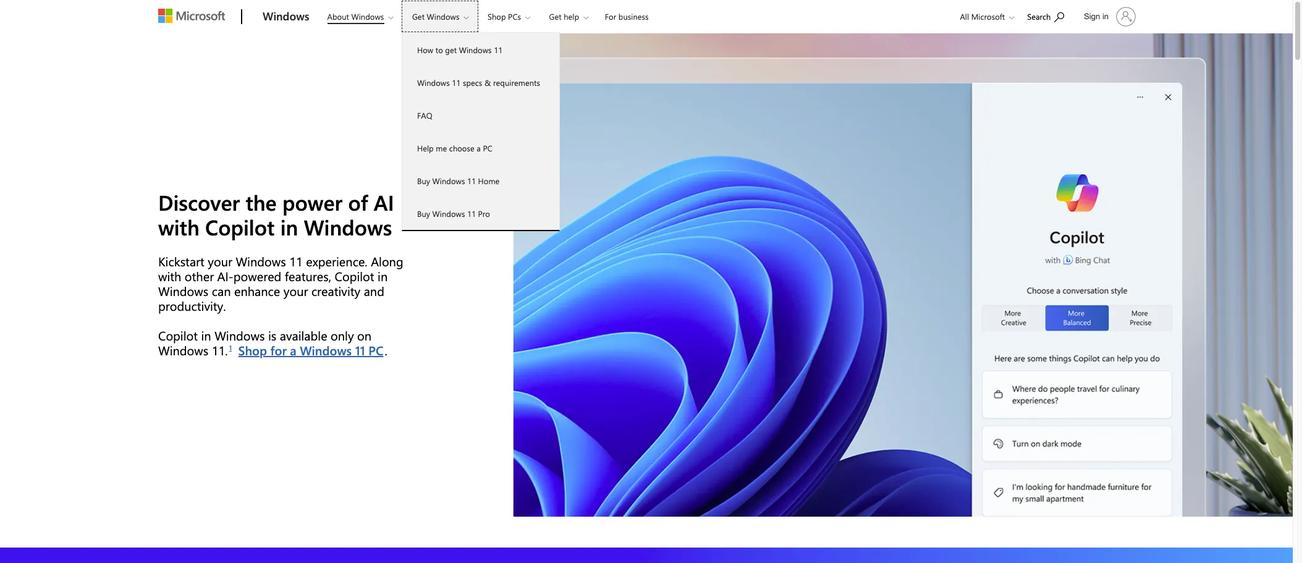 Task type: describe. For each thing, give the bounding box(es) containing it.
microsoft
[[971, 11, 1005, 22]]

shop for shop pcs
[[488, 11, 506, 22]]

windows 11 specs & requirements
[[417, 77, 540, 88]]

shop pcs
[[488, 11, 521, 22]]

windows inside get windows dropdown button
[[427, 11, 460, 22]]

windows link
[[257, 1, 316, 34]]

11 inside 'link'
[[355, 342, 365, 359]]

choose
[[449, 143, 475, 153]]

windows inside buy windows 11 home link
[[432, 176, 465, 186]]

get
[[445, 45, 457, 55]]

search button
[[1022, 2, 1070, 30]]

how to get windows 11
[[417, 45, 503, 55]]

windows inside shop for a windows 11 pc 'link'
[[300, 342, 352, 359]]

buy windows 11 pro
[[417, 208, 490, 219]]

sign
[[1084, 12, 1100, 21]]

windows inside "buy windows 11 pro" link
[[432, 208, 465, 219]]

for
[[605, 11, 616, 22]]

all
[[960, 11, 969, 22]]

buy windows 11 home link
[[402, 164, 559, 197]]

search
[[1027, 11, 1051, 22]]

get help button
[[539, 1, 598, 32]]

buy for buy windows 11 home
[[417, 176, 430, 186]]

for
[[270, 342, 287, 359]]

buy windows 11 home
[[417, 176, 500, 186]]

windows inside about windows dropdown button
[[351, 11, 384, 22]]

windows inside "windows" link
[[263, 9, 309, 23]]

&
[[485, 77, 491, 88]]

all microsoft
[[960, 11, 1005, 22]]

sign in
[[1084, 12, 1109, 21]]

shop for shop for a windows 11 pc
[[238, 342, 267, 359]]

how to get windows 11 link
[[402, 33, 559, 66]]

get for get help
[[549, 11, 562, 22]]

get help
[[549, 11, 579, 22]]

help me choose a pc link
[[402, 132, 559, 164]]

to
[[436, 45, 443, 55]]

help
[[564, 11, 579, 22]]

pro
[[478, 208, 490, 219]]

in
[[1103, 12, 1109, 21]]



Task type: vqa. For each thing, say whether or not it's contained in the screenshot.
bottommost ANDROID
no



Task type: locate. For each thing, give the bounding box(es) containing it.
shop
[[488, 11, 506, 22], [238, 342, 267, 359]]

pcs
[[508, 11, 521, 22]]

0 vertical spatial shop
[[488, 11, 506, 22]]

buy
[[417, 176, 430, 186], [417, 208, 430, 219]]

me
[[436, 143, 447, 153]]

1 get from the left
[[412, 11, 425, 22]]

Search search field
[[1021, 2, 1077, 30]]

shop pcs button
[[477, 1, 540, 32]]

2 buy from the top
[[417, 208, 430, 219]]

shop for a windows 11 pc
[[238, 342, 383, 359]]

all microsoft button
[[950, 1, 1021, 32]]

windows inside how to get windows 11 link
[[459, 45, 492, 55]]

help
[[417, 143, 434, 153]]

pc
[[483, 143, 493, 153], [369, 342, 383, 359]]

windows down "to"
[[417, 77, 450, 88]]

pc inside shop for a windows 11 pc 'link'
[[369, 342, 383, 359]]

for business
[[605, 11, 649, 22]]

buy for buy windows 11 pro
[[417, 208, 430, 219]]

home
[[478, 176, 500, 186]]

windows
[[263, 9, 309, 23], [351, 11, 384, 22], [427, 11, 460, 22], [459, 45, 492, 55], [417, 77, 450, 88], [432, 176, 465, 186], [432, 208, 465, 219], [300, 342, 352, 359]]

windows right for at the bottom left of page
[[300, 342, 352, 359]]

windows up "to"
[[427, 11, 460, 22]]

1 horizontal spatial a
[[477, 143, 481, 153]]

how
[[417, 45, 433, 55]]

windows left the about
[[263, 9, 309, 23]]

0 vertical spatial buy
[[417, 176, 430, 186]]

shop inside dropdown button
[[488, 11, 506, 22]]

0 vertical spatial pc
[[483, 143, 493, 153]]

1 buy from the top
[[417, 176, 430, 186]]

11
[[494, 45, 503, 55], [452, 77, 461, 88], [467, 176, 476, 186], [467, 208, 476, 219], [355, 342, 365, 359]]

a right the choose
[[477, 143, 481, 153]]

windows 11 specs & requirements link
[[402, 66, 559, 99]]

windows inside windows 11 specs & requirements link
[[417, 77, 450, 88]]

get
[[412, 11, 425, 22], [549, 11, 562, 22]]

buy down buy windows 11 home
[[417, 208, 430, 219]]

get inside get windows dropdown button
[[412, 11, 425, 22]]

1 link
[[228, 342, 233, 354]]

for business link
[[599, 1, 654, 30]]

get windows
[[412, 11, 460, 22]]

1 vertical spatial pc
[[369, 342, 383, 359]]

0 horizontal spatial get
[[412, 11, 425, 22]]

get inside get help dropdown button
[[549, 11, 562, 22]]

sign in link
[[1077, 2, 1141, 32]]

0 vertical spatial a
[[477, 143, 481, 153]]

specs
[[463, 77, 482, 88]]

requirements
[[493, 77, 540, 88]]

shop for a windows 11 pc link
[[237, 341, 385, 360]]

windows right get
[[459, 45, 492, 55]]

1 vertical spatial a
[[290, 342, 297, 359]]

buy windows 11 pro link
[[402, 197, 559, 230]]

0 horizontal spatial a
[[290, 342, 297, 359]]

1 vertical spatial shop
[[238, 342, 267, 359]]

windows right the about
[[351, 11, 384, 22]]

about windows button
[[317, 1, 403, 32]]

get for get windows
[[412, 11, 425, 22]]

get up how
[[412, 11, 425, 22]]

pc inside help me choose a pc link
[[483, 143, 493, 153]]

0 horizontal spatial pc
[[369, 342, 383, 359]]

shop inside 'link'
[[238, 342, 267, 359]]

microsoft image
[[158, 9, 225, 23]]

faq link
[[402, 99, 559, 132]]

about
[[327, 11, 349, 22]]

0 horizontal spatial shop
[[238, 342, 267, 359]]

buy down help
[[417, 176, 430, 186]]

help me choose a pc
[[417, 143, 493, 153]]

a right for at the bottom left of page
[[290, 342, 297, 359]]

windows down buy windows 11 home
[[432, 208, 465, 219]]

windows up buy windows 11 pro
[[432, 176, 465, 186]]

business
[[619, 11, 649, 22]]

a
[[477, 143, 481, 153], [290, 342, 297, 359]]

1 horizontal spatial pc
[[483, 143, 493, 153]]

1 horizontal spatial shop
[[488, 11, 506, 22]]

1 vertical spatial buy
[[417, 208, 430, 219]]

get windows button
[[402, 1, 479, 32]]

1
[[229, 343, 232, 352]]

about windows
[[327, 11, 384, 22]]

a inside 'link'
[[290, 342, 297, 359]]

shop right 1
[[238, 342, 267, 359]]

shop left pcs
[[488, 11, 506, 22]]

faq
[[417, 110, 432, 121]]

1 horizontal spatial get
[[549, 11, 562, 22]]

get left the 'help'
[[549, 11, 562, 22]]

2 get from the left
[[549, 11, 562, 22]]



